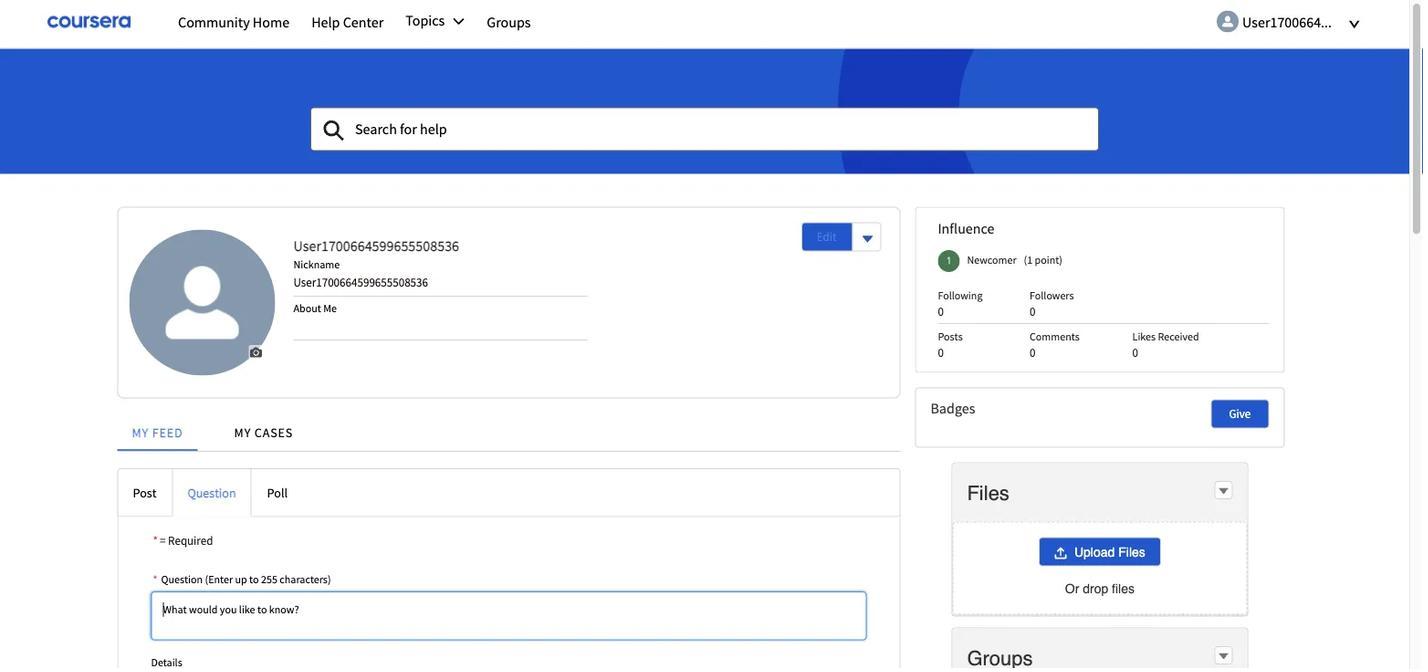 Task type: vqa. For each thing, say whether or not it's contained in the screenshot.
Files
yes



Task type: locate. For each thing, give the bounding box(es) containing it.
0 down following
[[938, 304, 944, 319]]

0 vertical spatial question
[[188, 484, 236, 501]]

*
[[153, 533, 158, 548], [153, 572, 158, 586]]

characters)
[[280, 572, 331, 586]]

question left (enter
[[161, 572, 203, 586]]

likes
[[1133, 329, 1156, 343]]

0 horizontal spatial my
[[132, 424, 149, 441]]

255
[[261, 572, 277, 586]]

nickname user1700664599655508536
[[294, 257, 428, 289]]

0 for posts 0
[[938, 345, 944, 360]]

comments
[[1030, 329, 1080, 343]]

1 vertical spatial question
[[161, 572, 203, 586]]

banner
[[0, 0, 1410, 174]]

nickname
[[294, 257, 340, 271]]

0 down likes at the right
[[1133, 345, 1139, 360]]

=
[[160, 533, 166, 548]]

0 for comments 0
[[1030, 345, 1036, 360]]

0
[[938, 304, 944, 319], [1030, 304, 1036, 319], [938, 345, 944, 360], [1030, 345, 1036, 360], [1133, 345, 1139, 360]]

badges link
[[931, 400, 1185, 418]]

0 horizontal spatial files
[[967, 481, 1010, 504]]

0 down "followers"
[[1030, 304, 1036, 319]]

user1700664599655508536 inside dropdown button
[[1243, 13, 1408, 31]]

0 vertical spatial user1700664599655508536
[[1243, 13, 1408, 31]]

* left =
[[153, 533, 158, 548]]

1 horizontal spatial my
[[234, 424, 251, 441]]

1 my from the left
[[132, 424, 149, 441]]

about me
[[294, 301, 337, 315]]

upload files
[[1075, 545, 1146, 559]]

2 * from the top
[[153, 572, 158, 586]]

question up required
[[188, 484, 236, 501]]

feed
[[152, 424, 183, 441]]

up
[[235, 572, 247, 586]]

help center
[[311, 13, 384, 31]]

community home link
[[167, 1, 301, 43]]

comments 0
[[1030, 329, 1080, 360]]

newcomer ( 1 point )
[[967, 253, 1063, 267]]

my feed
[[132, 424, 183, 441]]

my for my feed
[[132, 424, 149, 441]]

0 vertical spatial files
[[967, 481, 1010, 504]]

question
[[188, 484, 236, 501], [161, 572, 203, 586]]

my for my cases
[[234, 424, 251, 441]]

0 inside the "following 0"
[[938, 304, 944, 319]]

0 for followers 0
[[1030, 304, 1036, 319]]

0 inside followers 0
[[1030, 304, 1036, 319]]

give
[[1229, 406, 1251, 421]]

my left cases at bottom left
[[234, 424, 251, 441]]

banner containing topics
[[0, 0, 1410, 174]]

1 vertical spatial *
[[153, 572, 158, 586]]

my cases
[[234, 424, 293, 441]]

user1700664599655508536
[[1243, 13, 1408, 31], [294, 236, 459, 255], [294, 274, 428, 289]]

(enter
[[205, 572, 233, 586]]

help center link
[[301, 1, 395, 43]]

files element
[[952, 462, 1248, 617]]

* for * = required
[[153, 533, 158, 548]]

influence
[[938, 219, 995, 238]]

edit button
[[802, 223, 851, 251]]

center
[[343, 13, 384, 31]]

0 down comments on the right
[[1030, 345, 1036, 360]]

1 horizontal spatial files
[[1119, 545, 1146, 559]]

files down badges
[[967, 481, 1010, 504]]

topics button
[[395, 1, 476, 40]]

1 * from the top
[[153, 533, 158, 548]]

0 vertical spatial *
[[153, 533, 158, 548]]

my left the feed at bottom left
[[132, 424, 149, 441]]

files right upload
[[1119, 545, 1146, 559]]

badges
[[931, 400, 975, 418]]

0 inside the posts 0
[[938, 345, 944, 360]]

files inside files link
[[967, 481, 1010, 504]]

posts
[[938, 329, 963, 343]]

1
[[1027, 253, 1033, 267]]

* for * question (enter up to 255 characters)
[[153, 572, 158, 586]]

post link
[[118, 469, 172, 516]]

help
[[311, 13, 340, 31]]

community
[[178, 13, 250, 31]]

2 my from the left
[[234, 424, 251, 441]]

None field
[[310, 107, 1099, 151]]

0 inside comments 0
[[1030, 345, 1036, 360]]

likes received 0
[[1133, 329, 1199, 360]]

* down * = required at the left of the page
[[153, 572, 158, 586]]

0 down 'posts' on the right of page
[[938, 345, 944, 360]]

files
[[967, 481, 1010, 504], [1119, 545, 1146, 559]]

required
[[168, 533, 213, 548]]

groups link
[[476, 1, 542, 43]]

my
[[132, 424, 149, 441], [234, 424, 251, 441]]



Task type: describe. For each thing, give the bounding box(es) containing it.
received
[[1158, 329, 1199, 343]]

drop
[[1083, 581, 1109, 596]]

topics
[[406, 11, 445, 29]]

about
[[294, 301, 321, 315]]

user1700664599655508536 button
[[1212, 6, 1408, 35]]

following 0
[[938, 288, 983, 319]]

my feed link
[[117, 402, 198, 451]]

(
[[1024, 253, 1027, 267]]

me
[[323, 301, 337, 315]]

to
[[249, 572, 259, 586]]

or drop files
[[1065, 581, 1135, 596]]

point
[[1035, 253, 1059, 267]]

What would you like to know? text field
[[151, 591, 867, 640]]

followers 0
[[1030, 288, 1074, 319]]

files link
[[967, 480, 1013, 505]]

1 vertical spatial user1700664599655508536
[[294, 236, 459, 255]]

post
[[133, 484, 156, 501]]

community home
[[178, 13, 290, 31]]

text default image
[[1217, 650, 1230, 663]]

* question (enter up to 255 characters)
[[153, 572, 331, 586]]

2 vertical spatial user1700664599655508536
[[294, 274, 428, 289]]

multilevel navigation menu menu bar
[[167, 1, 1139, 43]]

poll link
[[252, 469, 303, 516]]

* = required
[[153, 533, 213, 548]]

1 vertical spatial files
[[1119, 545, 1146, 559]]

cases
[[255, 424, 293, 441]]

followers
[[1030, 288, 1074, 302]]

0 inside likes received 0
[[1133, 345, 1139, 360]]

)
[[1059, 253, 1063, 267]]

or
[[1065, 581, 1079, 596]]

0 for following 0
[[938, 304, 944, 319]]

posts 0
[[938, 329, 963, 360]]

text default image
[[1217, 485, 1230, 498]]

give button
[[1211, 400, 1269, 429]]

Search for help text field
[[310, 107, 1099, 151]]

poll
[[267, 484, 288, 501]]

user1700664599655508536 image
[[129, 230, 275, 376]]

home
[[253, 13, 290, 31]]

following
[[938, 288, 983, 302]]

edit
[[817, 229, 837, 244]]

my cases link
[[220, 402, 308, 451]]

question link
[[172, 469, 252, 516]]

newcomer image
[[938, 250, 960, 272]]

newcomer
[[967, 253, 1017, 267]]

groups
[[487, 13, 531, 31]]

upload
[[1075, 545, 1115, 559]]

files
[[1112, 581, 1135, 596]]



